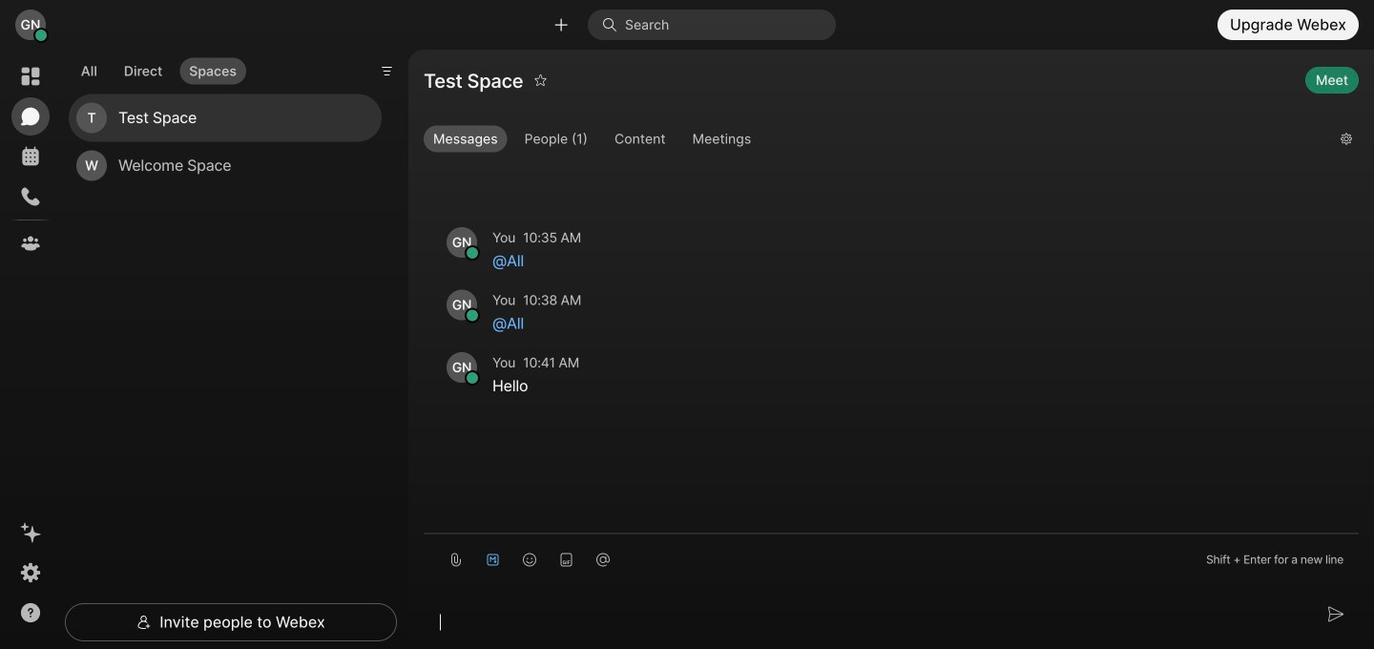 Task type: vqa. For each thing, say whether or not it's contained in the screenshot.
Messages list
yes



Task type: locate. For each thing, give the bounding box(es) containing it.
tab list
[[67, 46, 251, 90]]

navigation
[[0, 50, 61, 649]]

group
[[424, 126, 1326, 157]]

test space, you have a draft message list item
[[69, 94, 382, 142]]

write a message to test space element
[[425, 583, 1312, 641]]

message composer toolbar element
[[424, 534, 1359, 578]]

welcome space list item
[[69, 142, 382, 190]]

webex tab list
[[11, 57, 50, 263]]

send message image
[[1329, 607, 1344, 622]]



Task type: describe. For each thing, give the bounding box(es) containing it.
messages list
[[424, 174, 1359, 430]]



